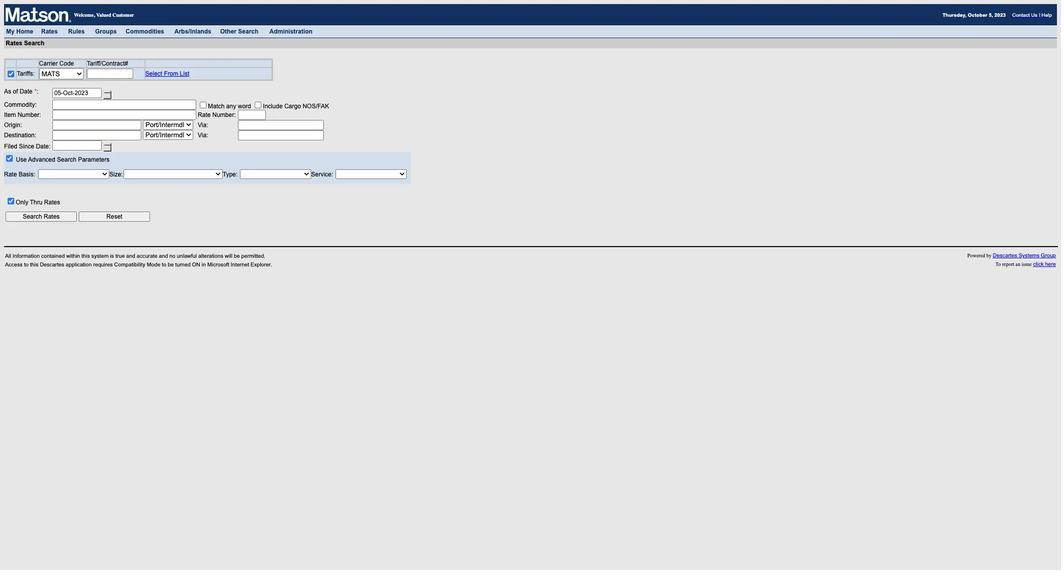 Task type: locate. For each thing, give the bounding box(es) containing it.
word
[[238, 103, 251, 110]]

review definition of location groups image
[[93, 26, 124, 36]]

1 horizontal spatial number:
[[213, 111, 236, 119]]

rates down my
[[6, 40, 22, 47]]

rates right home
[[41, 28, 58, 35]]

will
[[225, 253, 233, 259]]

thursday,
[[943, 12, 967, 18]]

0 vertical spatial this
[[82, 253, 90, 259]]

0 horizontal spatial this
[[30, 261, 38, 267]]

my home
[[6, 28, 33, 35]]

carrier code
[[39, 60, 74, 67]]

0 horizontal spatial and
[[126, 253, 135, 259]]

size:
[[109, 171, 123, 178]]

and up compatibility
[[126, 253, 135, 259]]

rate left basis: at the top
[[4, 171, 17, 178]]

1 horizontal spatial search
[[57, 156, 76, 163]]

search right advanced
[[57, 156, 76, 163]]

None button
[[79, 211, 150, 222]]

advanced
[[28, 156, 55, 163]]

to down information
[[24, 261, 29, 267]]

this down information
[[30, 261, 38, 267]]

no
[[170, 253, 176, 259]]

descartes
[[994, 252, 1018, 258], [40, 261, 64, 267]]

number:
[[18, 111, 41, 119], [213, 111, 236, 119]]

1 horizontal spatial be
[[234, 253, 240, 259]]

be right will
[[234, 253, 240, 259]]

0 vertical spatial via:
[[198, 122, 208, 129]]

explorer.
[[251, 261, 272, 267]]

this
[[82, 253, 90, 259], [30, 261, 38, 267]]

descartes up report
[[994, 252, 1018, 258]]

number: down commodity:
[[18, 111, 41, 119]]

use                 advanced search parameters
[[14, 156, 110, 163]]

compatibility
[[114, 261, 145, 267]]

be down no
[[168, 261, 174, 267]]

to
[[996, 261, 1002, 268]]

number: down match any word
[[213, 111, 236, 119]]

arbs/inlands
[[175, 28, 212, 35]]

this up application
[[82, 253, 90, 259]]

since
[[19, 143, 34, 150]]

be
[[234, 253, 240, 259], [168, 261, 174, 267]]

select from list
[[145, 70, 190, 77]]

2 vertical spatial rates
[[44, 199, 60, 206]]

descartes inside 'powered by descartes systems group'
[[994, 252, 1018, 258]]

and left no
[[159, 253, 168, 259]]

of
[[13, 88, 18, 95]]

via:
[[198, 122, 208, 129], [198, 132, 208, 139]]

help link
[[1042, 11, 1053, 18]]

0 horizontal spatial to
[[24, 261, 29, 267]]

1 number: from the left
[[18, 111, 41, 119]]

search right other on the top
[[238, 28, 259, 35]]

item number:
[[4, 111, 41, 119]]

0 vertical spatial rates
[[41, 28, 58, 35]]

1 vertical spatial this
[[30, 261, 38, 267]]

thru
[[30, 199, 42, 206]]

0 vertical spatial rate
[[198, 111, 211, 119]]

0 horizontal spatial rate
[[4, 171, 17, 178]]

1 vertical spatial via:
[[198, 132, 208, 139]]

2 number: from the left
[[213, 111, 236, 119]]

1 to from the left
[[24, 261, 29, 267]]

welcome,
[[74, 11, 95, 18]]

manage saved queries, quotes and personal settings image
[[4, 26, 39, 36]]

descartes down the contained
[[40, 261, 64, 267]]

2 via: from the top
[[198, 132, 208, 139]]

1 via: from the top
[[198, 122, 208, 129]]

None checkbox
[[200, 102, 207, 108], [255, 102, 262, 108], [200, 102, 207, 108], [255, 102, 262, 108]]

0 horizontal spatial search
[[24, 40, 44, 47]]

cargo
[[284, 103, 301, 110]]

1 horizontal spatial descartes
[[994, 252, 1018, 258]]

2 horizontal spatial search
[[238, 28, 259, 35]]

internet
[[231, 261, 249, 267]]

an
[[1016, 261, 1021, 268]]

date:
[[36, 143, 51, 150]]

accurate
[[137, 253, 158, 259]]

on
[[192, 261, 200, 267]]

access to this descartes application requires compatibility mode to be turned on in microsoft internet explorer.
[[5, 261, 272, 267]]

all
[[5, 253, 11, 259]]

powered
[[968, 252, 986, 259]]

1 horizontal spatial rate
[[198, 111, 211, 119]]

search tariff and contract rate data image
[[39, 26, 66, 36]]

1 horizontal spatial to
[[162, 261, 166, 267]]

*
[[34, 88, 37, 95]]

is
[[110, 253, 114, 259]]

commodities
[[126, 28, 164, 35]]

None field
[[52, 88, 102, 98], [52, 100, 196, 110], [52, 110, 196, 120], [52, 120, 141, 130], [238, 120, 324, 130], [52, 130, 141, 140], [238, 130, 324, 140], [52, 140, 102, 151], [52, 88, 102, 98], [52, 100, 196, 110], [52, 110, 196, 120], [52, 120, 141, 130], [238, 120, 324, 130], [52, 130, 141, 140], [238, 130, 324, 140], [52, 140, 102, 151]]

to right mode
[[162, 261, 166, 267]]

1 vertical spatial rates
[[6, 40, 22, 47]]

any
[[226, 103, 236, 110]]

code
[[59, 60, 74, 67]]

system
[[92, 253, 109, 259]]

1 horizontal spatial and
[[159, 253, 168, 259]]

1 vertical spatial search
[[24, 40, 44, 47]]

in
[[202, 261, 206, 267]]

descartes systems group link
[[994, 252, 1057, 258]]

type:
[[223, 171, 238, 178]]

contact
[[1013, 12, 1031, 18]]

via: for destination:
[[198, 132, 208, 139]]

destination:
[[4, 132, 36, 139]]

None checkbox
[[8, 70, 14, 77], [6, 155, 13, 162], [8, 198, 14, 205], [8, 70, 14, 77], [6, 155, 13, 162], [8, 198, 14, 205]]

None text field
[[87, 69, 133, 79], [238, 110, 266, 120], [87, 69, 133, 79], [238, 110, 266, 120]]

us
[[1032, 12, 1038, 18]]

None submit
[[6, 211, 77, 222]]

search for other
[[238, 28, 259, 35]]

1 vertical spatial be
[[168, 261, 174, 267]]

item
[[4, 111, 16, 119]]

rates for rates search
[[6, 40, 22, 47]]

0 vertical spatial descartes
[[994, 252, 1018, 258]]

rates right thru
[[44, 199, 60, 206]]

contact us | help
[[1013, 12, 1053, 18]]

search down home
[[24, 40, 44, 47]]

tariff/contract#
[[87, 60, 128, 67]]

rules
[[68, 28, 85, 35]]

rates for rates
[[41, 28, 58, 35]]

and
[[126, 253, 135, 259], [159, 253, 168, 259]]

only
[[16, 199, 28, 206]]

1 vertical spatial descartes
[[40, 261, 64, 267]]

report
[[1003, 261, 1015, 268]]

filed since date:
[[4, 143, 52, 150]]

turned
[[175, 261, 191, 267]]

october
[[969, 12, 988, 18]]

as of date * :
[[4, 88, 38, 95]]

rate
[[198, 111, 211, 119], [4, 171, 17, 178]]

commodity:
[[4, 101, 37, 108]]

0 horizontal spatial descartes
[[40, 261, 64, 267]]

rate down match
[[198, 111, 211, 119]]

0 horizontal spatial number:
[[18, 111, 41, 119]]

1 vertical spatial rate
[[4, 171, 17, 178]]

0 vertical spatial search
[[238, 28, 259, 35]]



Task type: vqa. For each thing, say whether or not it's contained in the screenshot.
the Match any word on the left
yes



Task type: describe. For each thing, give the bounding box(es) containing it.
contained
[[41, 253, 65, 259]]

from
[[164, 70, 178, 77]]

0 vertical spatial be
[[234, 253, 240, 259]]

within
[[66, 253, 80, 259]]

use
[[16, 156, 27, 163]]

other
[[220, 28, 237, 35]]

information
[[13, 253, 40, 259]]

here
[[1046, 261, 1057, 267]]

match any word
[[208, 103, 253, 110]]

number: for item number:
[[18, 111, 41, 119]]

click here link
[[1034, 261, 1057, 267]]

|
[[1040, 12, 1041, 18]]

5,
[[990, 12, 994, 18]]

home
[[16, 28, 33, 35]]

list
[[180, 70, 190, 77]]

include
[[263, 103, 283, 110]]

date
[[20, 88, 33, 95]]

search for rates
[[24, 40, 44, 47]]

administration
[[270, 28, 313, 35]]

click
[[1034, 261, 1045, 267]]

2 to from the left
[[162, 261, 166, 267]]

select from list link
[[145, 70, 190, 77]]

other search
[[220, 28, 259, 35]]

issue
[[1022, 261, 1033, 268]]

1 and from the left
[[126, 253, 135, 259]]

number: for rate number:
[[213, 111, 236, 119]]

valued
[[96, 11, 111, 18]]

application
[[66, 261, 92, 267]]

access
[[5, 261, 23, 267]]

help
[[1042, 12, 1053, 18]]

drill down by commodity description image
[[124, 26, 172, 36]]

mode
[[147, 261, 160, 267]]

microsoft
[[207, 261, 229, 267]]

include cargo nos/fak
[[263, 103, 329, 110]]

via: for origin:
[[198, 122, 208, 129]]

service:
[[311, 171, 333, 178]]

rate for rate basis:
[[4, 171, 17, 178]]

as
[[4, 88, 11, 95]]

2 and from the left
[[159, 253, 168, 259]]

search inland/arbitrary tables image
[[172, 26, 218, 36]]

carrier
[[39, 60, 58, 67]]

to report an issue click here
[[996, 261, 1057, 268]]

parameters
[[78, 156, 110, 163]]

requires
[[93, 261, 113, 267]]

contact us link
[[1013, 11, 1038, 18]]

select
[[145, 70, 162, 77]]

filed
[[4, 143, 17, 150]]

rate number:
[[198, 111, 236, 119]]

customer
[[113, 11, 134, 18]]

all information contained within this system is true and accurate and no unlawful alterations will be permitted.
[[5, 253, 266, 259]]

2 vertical spatial search
[[57, 156, 76, 163]]

1 horizontal spatial this
[[82, 253, 90, 259]]

tariffs:
[[17, 70, 38, 77]]

by
[[987, 252, 992, 259]]

systems
[[1020, 252, 1040, 258]]

groups
[[95, 28, 117, 35]]

thursday, october 5, 2023
[[943, 12, 1008, 18]]

only thru rates
[[16, 199, 60, 206]]

review terms and conditions affecting bottom line rates image
[[66, 26, 93, 36]]

rates search
[[4, 40, 48, 47]]

welcome, valued customer
[[73, 11, 134, 18]]

basis:
[[19, 171, 35, 178]]

permitted.
[[241, 253, 266, 259]]

true
[[116, 253, 125, 259]]

unlawful
[[177, 253, 197, 259]]

origin:
[[4, 122, 22, 129]]

:
[[37, 88, 38, 95]]

0 horizontal spatial be
[[168, 261, 174, 267]]

alterations
[[198, 253, 224, 259]]

2023
[[995, 12, 1007, 18]]

rate for rate number:
[[198, 111, 211, 119]]

my
[[6, 28, 15, 35]]

powered by descartes systems group
[[968, 252, 1057, 259]]

group
[[1042, 252, 1057, 258]]



